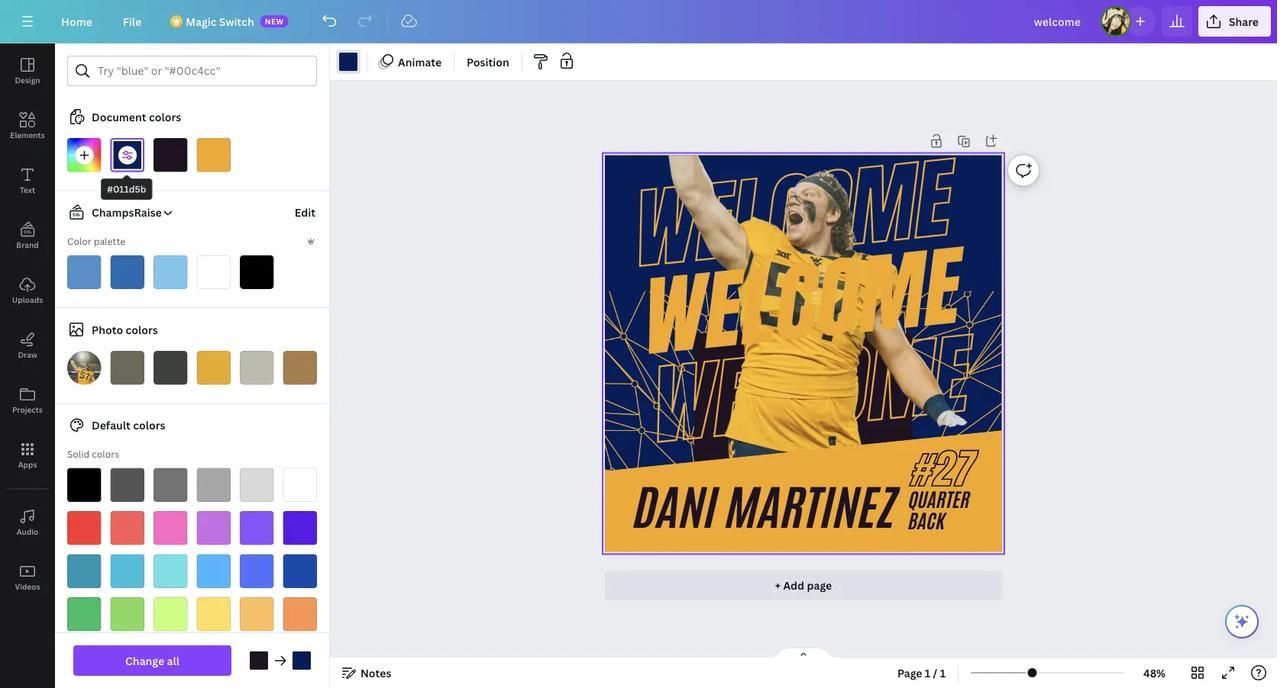 Task type: locate. For each thing, give the bounding box(es) containing it.
position button
[[461, 50, 515, 74]]

1
[[925, 666, 931, 681], [940, 666, 946, 681]]

pink #ff66c4 image
[[154, 512, 188, 546]]

palette
[[94, 235, 125, 248]]

1 left /
[[925, 666, 931, 681]]

draw
[[18, 350, 37, 360]]

projects button
[[0, 374, 55, 429]]

default
[[92, 419, 130, 433]]

text button
[[0, 154, 55, 209]]

yellow #ffde59 image
[[197, 598, 231, 632]]

page 1 / 1
[[897, 666, 946, 681]]

1 right /
[[940, 666, 946, 681]]

photo colors
[[92, 323, 158, 337]]

#1f1122 image
[[154, 138, 188, 172]]

2 1 from the left
[[940, 666, 946, 681]]

abstract lines background  geometric technology image
[[605, 237, 1016, 647]]

linear gradient 90°: #000000, #737373 image
[[67, 666, 101, 689]]

dark gray #545454 image
[[110, 469, 144, 503], [110, 469, 144, 503]]

main menu bar
[[0, 0, 1277, 44]]

projects
[[12, 405, 43, 415]]

home link
[[49, 6, 104, 37]]

lime #c1ff72 image
[[154, 598, 188, 632], [154, 598, 188, 632]]

draw button
[[0, 319, 55, 374]]

show pages image
[[767, 648, 840, 660]]

purple #8c52ff image
[[240, 512, 274, 546], [240, 512, 274, 546]]

photo
[[92, 323, 123, 337]]

document
[[92, 110, 146, 124]]

elements
[[10, 130, 45, 140]]

colors right photo
[[126, 323, 158, 337]]

colors for photo colors
[[126, 323, 158, 337]]

0 horizontal spatial 1
[[925, 666, 931, 681]]

grass green #7ed957 image
[[110, 598, 144, 632], [110, 598, 144, 632]]

#75c6ef image
[[154, 255, 188, 289], [154, 255, 188, 289]]

+ add page
[[775, 579, 832, 593]]

gray #a6a6a6 image
[[197, 469, 231, 503]]

share button
[[1198, 6, 1271, 37]]

#166bb5 image
[[110, 255, 144, 289], [110, 255, 144, 289]]

+ add page button
[[605, 571, 1002, 601]]

#aa7e48 image
[[283, 351, 317, 385], [283, 351, 317, 385]]

/
[[933, 666, 937, 681]]

#f5a700 image
[[197, 138, 231, 172], [197, 138, 231, 172]]

colors for default colors
[[133, 419, 165, 433]]

turquoise blue #5ce1e6 image
[[154, 555, 188, 589]]

colors for solid colors
[[92, 448, 119, 461]]

#6b6958 image
[[110, 351, 144, 385], [110, 351, 144, 385]]

colors up #1f1122 icon at the top left of page
[[149, 110, 181, 124]]

violet #5e17eb image
[[283, 512, 317, 546]]

linear gradient 90°: #cdffd8, #94b9ff image
[[283, 666, 317, 689], [283, 666, 317, 689]]

linear gradient 90°: #fff7ad, #ffa9f9 image
[[240, 666, 274, 689], [240, 666, 274, 689]]

colors right the default
[[133, 419, 165, 433]]

text
[[20, 185, 35, 195]]

#bebbb0 image
[[240, 351, 274, 385]]

light blue #38b6ff image
[[197, 555, 231, 589], [197, 555, 231, 589]]

new
[[265, 16, 284, 26]]

Design title text field
[[1022, 6, 1094, 37]]

coral red #ff5757 image
[[110, 512, 144, 546]]

#011d5b image
[[339, 53, 357, 71], [110, 138, 144, 172], [110, 138, 144, 172], [293, 652, 311, 671], [293, 652, 311, 671]]

gray #737373 image
[[154, 469, 188, 503], [154, 469, 188, 503]]

#010101 image
[[240, 255, 274, 289], [240, 255, 274, 289]]

quarter back
[[909, 487, 971, 536]]

colors
[[149, 110, 181, 124], [126, 323, 158, 337], [133, 419, 165, 433], [92, 448, 119, 461]]

#ffffff image
[[197, 255, 231, 289]]

brand
[[16, 240, 39, 250]]

bright red #ff3131 image
[[67, 512, 101, 546]]

#1f1122 image
[[154, 138, 188, 172], [250, 652, 268, 671], [250, 652, 268, 671]]

#3d413d image
[[154, 351, 188, 385], [154, 351, 188, 385]]

pink #ff66c4 image
[[154, 512, 188, 546]]

royal blue #5271ff image
[[240, 555, 274, 589], [240, 555, 274, 589]]

all
[[167, 654, 179, 669]]

solid colors
[[67, 448, 119, 461]]

#bebbb0 image
[[240, 351, 274, 385]]

light gray #d9d9d9 image
[[240, 469, 274, 503]]

canva assistant image
[[1233, 613, 1251, 632]]

notes button
[[336, 661, 398, 686]]

1 1 from the left
[[925, 666, 931, 681]]

1 horizontal spatial 1
[[940, 666, 946, 681]]

animate
[[398, 55, 442, 69]]

linear gradient 90°: #a6a6a6, #ffffff image
[[197, 666, 231, 689]]

dark turquoise #0097b2 image
[[67, 555, 101, 589]]

magenta #cb6ce6 image
[[197, 512, 231, 546], [197, 512, 231, 546]]

white #ffffff image
[[283, 469, 317, 503]]

Try "blue" or "#00c4cc" search field
[[98, 57, 307, 86]]

peach #ffbd59 image
[[240, 598, 274, 632]]

welcome
[[629, 135, 960, 295], [638, 223, 969, 383], [648, 311, 978, 471]]

page
[[807, 579, 832, 593]]

light gray #d9d9d9 image
[[240, 469, 274, 503]]

back
[[909, 508, 946, 536]]

#4890cd image
[[67, 255, 101, 289], [67, 255, 101, 289]]

cobalt blue #004aad image
[[283, 555, 317, 589], [283, 555, 317, 589]]

add a new color image
[[67, 138, 101, 172], [67, 138, 101, 172]]

colors right solid
[[92, 448, 119, 461]]

linear gradient 90°: #000000, #3533cd image
[[154, 666, 188, 689], [154, 666, 188, 689]]

#eaab06 image
[[197, 351, 231, 385]]

champsraise
[[92, 205, 162, 220]]

48% button
[[1130, 661, 1179, 686]]



Task type: vqa. For each thing, say whether or not it's contained in the screenshot.
"text box"
no



Task type: describe. For each thing, give the bounding box(es) containing it.
animate button
[[374, 50, 448, 74]]

linear gradient 90°: #000000, #737373 image
[[67, 666, 101, 689]]

change all button
[[73, 646, 231, 677]]

bright red #ff3131 image
[[67, 512, 101, 546]]

change
[[125, 654, 164, 669]]

#ffffff image
[[197, 255, 231, 289]]

dani
[[635, 475, 719, 543]]

orange #ff914d image
[[283, 598, 317, 632]]

yellow #ffde59 image
[[197, 598, 231, 632]]

dark turquoise #0097b2 image
[[67, 555, 101, 589]]

magic switch
[[186, 14, 254, 29]]

add
[[783, 579, 804, 593]]

default colors
[[92, 419, 165, 433]]

#27
[[912, 440, 976, 500]]

share
[[1229, 14, 1259, 29]]

colors for document colors
[[149, 110, 181, 124]]

+
[[775, 579, 781, 593]]

color
[[67, 235, 91, 248]]

solid
[[67, 448, 90, 461]]

champsraise button
[[61, 204, 174, 222]]

martinez
[[727, 475, 898, 543]]

document colors
[[92, 110, 181, 124]]

page
[[897, 666, 922, 681]]

peach #ffbd59 image
[[240, 598, 274, 632]]

videos
[[15, 582, 40, 592]]

turquoise blue #5ce1e6 image
[[154, 555, 188, 589]]

#011d5b
[[107, 183, 146, 196]]

#011d5b image
[[339, 53, 357, 71]]

48%
[[1143, 666, 1166, 681]]

dani martinez
[[635, 475, 898, 543]]

file
[[123, 14, 141, 29]]

audio
[[17, 527, 38, 537]]

home
[[61, 14, 92, 29]]

green #00bf63 image
[[67, 598, 101, 632]]

position
[[467, 55, 509, 69]]

apps button
[[0, 429, 55, 483]]

quarter
[[909, 487, 971, 515]]

aqua blue #0cc0df image
[[110, 555, 144, 589]]

audio button
[[0, 496, 55, 551]]

magic
[[186, 14, 217, 29]]

color palette
[[67, 235, 125, 248]]

change all
[[125, 654, 179, 669]]

apps
[[18, 460, 37, 470]]

linear gradient 90°: #000000, #c89116 image
[[110, 666, 144, 689]]

gray #a6a6a6 image
[[197, 469, 231, 503]]

brand button
[[0, 209, 55, 264]]

videos button
[[0, 551, 55, 606]]

coral red #ff5757 image
[[110, 512, 144, 546]]

linear gradient 90°: #a6a6a6, #ffffff image
[[197, 666, 231, 689]]

switch
[[219, 14, 254, 29]]

green #00bf63 image
[[67, 598, 101, 632]]

edit
[[295, 205, 315, 220]]

uploads button
[[0, 264, 55, 319]]

design button
[[0, 44, 55, 99]]

uploads
[[12, 295, 43, 305]]

aqua blue #0cc0df image
[[110, 555, 144, 589]]

design
[[15, 75, 40, 85]]

edit button
[[293, 197, 317, 228]]

side panel tab list
[[0, 44, 55, 606]]

gradients
[[67, 645, 110, 658]]

notes
[[361, 666, 391, 681]]

linear gradient 90°: #000000, #c89116 image
[[110, 666, 144, 689]]

white #ffffff image
[[283, 469, 317, 503]]

black #000000 image
[[67, 469, 101, 503]]

file button
[[111, 6, 154, 37]]

elements button
[[0, 99, 55, 154]]

black #000000 image
[[67, 469, 101, 503]]

#eaab06 image
[[197, 351, 231, 385]]

violet #5e17eb image
[[283, 512, 317, 546]]

orange #ff914d image
[[283, 598, 317, 632]]



